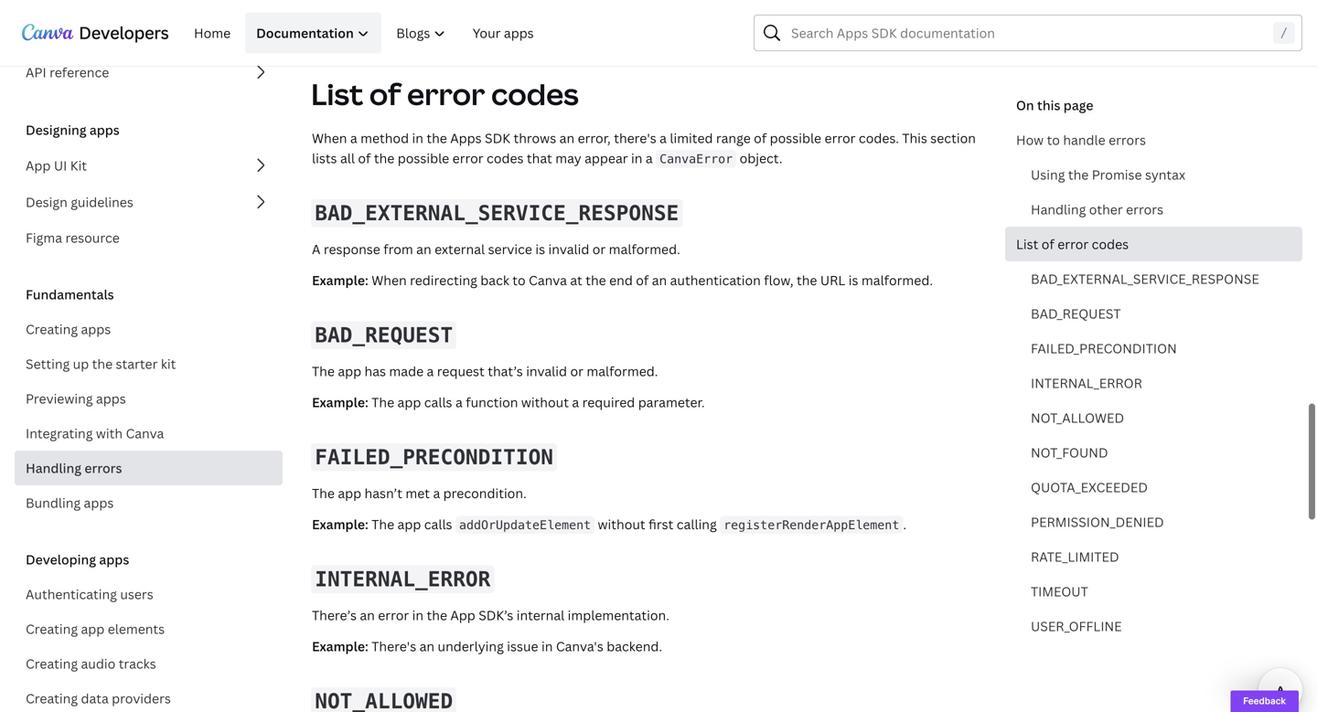 Task type: vqa. For each thing, say whether or not it's contained in the screenshot.
the topmost string
no



Task type: describe. For each thing, give the bounding box(es) containing it.
limited
[[670, 130, 713, 147]]

app for elements
[[81, 621, 105, 638]]

1 horizontal spatial is
[[849, 272, 858, 289]]

an right there's
[[360, 607, 375, 625]]

example: there's an underlying issue in canva's backend.
[[312, 638, 662, 656]]

timeout
[[1031, 583, 1088, 601]]

malformed. for the app has made a request that's invalid or malformed.
[[587, 363, 658, 380]]

the left has
[[312, 363, 335, 380]]

handling for handling errors
[[26, 460, 81, 477]]

has
[[365, 363, 386, 380]]

app down met
[[398, 516, 421, 533]]

the app hasn't met a precondition.
[[312, 485, 527, 502]]

apps for bundling apps
[[84, 494, 114, 512]]

made
[[389, 363, 424, 380]]

throws
[[514, 130, 556, 147]]

an right "end"
[[652, 272, 667, 289]]

0 vertical spatial is
[[535, 241, 545, 258]]

response
[[324, 241, 380, 258]]

internal_error link
[[1020, 366, 1303, 401]]

integrating with canva link
[[15, 416, 283, 451]]

1 vertical spatial list of error codes
[[1016, 236, 1129, 253]]

section
[[931, 130, 976, 147]]

internal_error inside internal_error link
[[1031, 375, 1142, 392]]

figma resource link
[[15, 220, 283, 255]]

backend.
[[607, 638, 662, 656]]

external
[[435, 241, 485, 258]]

calls for addorupdateelement
[[424, 516, 452, 533]]

0 horizontal spatial bad_external_service_response
[[315, 201, 679, 226]]

to inside 'how to handle errors' link
[[1047, 131, 1060, 149]]

in up there's
[[412, 607, 424, 625]]

invalid for is
[[548, 241, 589, 258]]

previewing
[[26, 390, 93, 408]]

calls for a
[[424, 394, 452, 411]]

kit
[[161, 355, 176, 373]]

apps for creating apps
[[81, 321, 111, 338]]

bundling apps
[[26, 494, 114, 512]]

1 horizontal spatial app
[[450, 607, 475, 625]]

user_offline
[[1031, 618, 1122, 635]]

errors left the are
[[385, 20, 422, 37]]

error down apps
[[452, 150, 484, 167]]

are
[[425, 20, 445, 37]]

creating data providers
[[26, 690, 171, 708]]

0 horizontal spatial possible
[[330, 20, 381, 37]]

there's
[[312, 607, 357, 625]]

1 vertical spatial list
[[1016, 236, 1039, 253]]

apps for developing apps
[[99, 551, 129, 569]]

the up underlying
[[427, 607, 447, 625]]

creating audio tracks link
[[15, 647, 283, 682]]

example: when redirecting back to canva at the end of an authentication flow, the url is malformed.
[[312, 272, 933, 289]]

a left method on the top left
[[350, 130, 357, 147]]

integrating with canva
[[26, 425, 164, 442]]

error up apps
[[407, 74, 485, 114]]

the down has
[[372, 394, 394, 411]]

starter
[[116, 355, 158, 373]]

hasn't
[[365, 485, 402, 502]]

handling other errors link
[[1020, 192, 1303, 227]]

that
[[527, 150, 552, 167]]

registerrenderappelement
[[724, 518, 900, 533]]

handle
[[1063, 131, 1106, 149]]

url
[[820, 272, 846, 289]]

your
[[473, 24, 501, 42]]

an inside when a method in the apps sdk throws an error, there's a limited range of possible error codes. this section lists all of the possible error codes that may appear in a
[[560, 130, 575, 147]]

error,
[[578, 130, 611, 147]]

not_found
[[1031, 444, 1108, 462]]

1 horizontal spatial canva
[[529, 272, 567, 289]]

precondition.
[[443, 485, 527, 502]]

reference
[[50, 64, 109, 81]]

addorupdateelement
[[459, 518, 591, 533]]

app ui kit
[[26, 157, 87, 174]]

first
[[649, 516, 674, 533]]

0 horizontal spatial bad_request
[[315, 324, 453, 348]]

handling errors
[[26, 460, 122, 477]]

creating app elements
[[26, 621, 165, 638]]

codes inside when a method in the apps sdk throws an error, there's a limited range of possible error codes. this section lists all of the possible error codes that may appear in a
[[487, 150, 524, 167]]

app for has
[[338, 363, 361, 380]]

authenticating users
[[26, 586, 153, 603]]

resource
[[65, 229, 120, 247]]

quota_exceeded
[[1031, 479, 1148, 496]]

app for hasn't
[[338, 485, 361, 502]]

in right method on the top left
[[412, 130, 423, 147]]

your apps
[[473, 24, 534, 42]]

developing
[[26, 551, 96, 569]]

creating for creating app elements
[[26, 621, 78, 638]]

sdk
[[485, 130, 510, 147]]

audio
[[81, 655, 116, 673]]

documentation
[[256, 24, 354, 42]]

bundling
[[26, 494, 81, 512]]

failed_precondition link
[[1020, 331, 1303, 366]]

example: for example: there's an underlying issue in canva's backend.
[[312, 638, 368, 656]]

authenticating users link
[[15, 577, 283, 612]]

fundamentals
[[26, 286, 114, 303]]

0 horizontal spatial to
[[513, 272, 526, 289]]

0 horizontal spatial app
[[26, 157, 51, 174]]

codes.
[[859, 130, 899, 147]]

not_allowed
[[1031, 409, 1124, 427]]

error up there's
[[378, 607, 409, 625]]

integrating
[[26, 425, 93, 442]]

bad_external_service_response link
[[1020, 262, 1303, 296]]

other
[[1089, 201, 1123, 218]]

home link
[[183, 12, 242, 54]]

invalid for that's
[[526, 363, 567, 380]]

a
[[312, 241, 321, 258]]

on this page
[[1016, 97, 1094, 114]]

blogs
[[396, 24, 430, 42]]

designing
[[26, 121, 86, 139]]

a right made on the left bottom
[[427, 363, 434, 380]]

designing apps
[[26, 121, 120, 139]]

range
[[716, 130, 751, 147]]

a left required
[[572, 394, 579, 411]]

setting up the starter kit link
[[15, 347, 283, 381]]

api reference link
[[15, 54, 283, 91]]

the right using
[[1068, 166, 1089, 183]]

app down made on the left bottom
[[398, 394, 421, 411]]

with
[[96, 425, 123, 442]]

apps for previewing apps
[[96, 390, 126, 408]]

0 vertical spatial list
[[311, 74, 363, 114]]

from
[[384, 241, 413, 258]]

figma resource
[[26, 229, 120, 247]]

kit
[[70, 157, 87, 174]]

creating apps
[[26, 321, 111, 338]]

creating apps link
[[15, 312, 283, 347]]

app ui kit link
[[15, 147, 283, 184]]

malformed. for a response from an external service is invalid or malformed.
[[609, 241, 680, 258]]

design
[[26, 193, 67, 211]]

or for is
[[593, 241, 606, 258]]

setting
[[26, 355, 70, 373]]

example: for example: when redirecting back to canva at the end of an authentication flow, the url is malformed.
[[312, 272, 368, 289]]



Task type: locate. For each thing, give the bounding box(es) containing it.
not_allowed link
[[1020, 401, 1303, 435]]

required
[[582, 394, 635, 411]]

all possible errors are handled.
[[312, 20, 502, 37]]

a down the request
[[456, 394, 463, 411]]

0 vertical spatial to
[[1047, 131, 1060, 149]]

1 vertical spatial when
[[372, 272, 407, 289]]

1 horizontal spatial all
[[340, 150, 355, 167]]

service
[[488, 241, 532, 258]]

1 horizontal spatial internal_error
[[1031, 375, 1142, 392]]

handling other errors
[[1031, 201, 1164, 218]]

setting up the starter kit
[[26, 355, 176, 373]]

1 horizontal spatial bad_external_service_response
[[1031, 270, 1259, 288]]

1 example: from the top
[[312, 272, 368, 289]]

error
[[407, 74, 485, 114], [825, 130, 856, 147], [452, 150, 484, 167], [1058, 236, 1089, 253], [378, 607, 409, 625]]

0 horizontal spatial canva
[[126, 425, 164, 442]]

apps
[[450, 130, 482, 147]]

design guidelines link
[[15, 184, 283, 220]]

list of error codes up apps
[[311, 74, 579, 114]]

0 horizontal spatial is
[[535, 241, 545, 258]]

1 vertical spatial calls
[[424, 516, 452, 533]]

or for that's
[[570, 363, 584, 380]]

or up example: when redirecting back to canva at the end of an authentication flow, the url is malformed.
[[593, 241, 606, 258]]

error down handling other errors
[[1058, 236, 1089, 253]]

list down using
[[1016, 236, 1039, 253]]

1 horizontal spatial handling
[[1031, 201, 1086, 218]]

malformed. up example: when redirecting back to canva at the end of an authentication flow, the url is malformed.
[[609, 241, 680, 258]]

in right issue in the left of the page
[[542, 638, 553, 656]]

0 vertical spatial without
[[521, 394, 569, 411]]

a
[[350, 130, 357, 147], [660, 130, 667, 147], [646, 150, 653, 167], [427, 363, 434, 380], [456, 394, 463, 411], [572, 394, 579, 411], [433, 485, 440, 502]]

0 vertical spatial all
[[312, 20, 327, 37]]

0 horizontal spatial without
[[521, 394, 569, 411]]

3 example: from the top
[[312, 516, 368, 533]]

canvaerror
[[660, 152, 733, 166]]

1 vertical spatial handling
[[26, 460, 81, 477]]

apps right your
[[504, 24, 534, 42]]

errors up list of error codes link
[[1126, 201, 1164, 218]]

0 vertical spatial bad_request
[[1031, 305, 1121, 322]]

1 vertical spatial possible
[[770, 130, 822, 147]]

parameter.
[[638, 394, 705, 411]]

2 creating from the top
[[26, 621, 78, 638]]

app left has
[[338, 363, 361, 380]]

1 vertical spatial malformed.
[[862, 272, 933, 289]]

is right the url
[[849, 272, 858, 289]]

codes inside list of error codes link
[[1092, 236, 1129, 253]]

of up object.
[[754, 130, 767, 147]]

or up required
[[570, 363, 584, 380]]

possible down method on the top left
[[398, 150, 449, 167]]

user_offline link
[[1020, 609, 1303, 644]]

0 horizontal spatial or
[[570, 363, 584, 380]]

1 vertical spatial internal_error
[[315, 568, 491, 592]]

of
[[369, 74, 401, 114], [754, 130, 767, 147], [358, 150, 371, 167], [1042, 236, 1055, 253], [636, 272, 649, 289]]

an
[[560, 130, 575, 147], [416, 241, 431, 258], [652, 272, 667, 289], [360, 607, 375, 625], [420, 638, 435, 656]]

1 horizontal spatial list of error codes
[[1016, 236, 1129, 253]]

canva left 'at'
[[529, 272, 567, 289]]

example: the app calls addorupdateelement without first calling registerrenderappelement .
[[312, 516, 907, 533]]

calls down the app hasn't met a precondition.
[[424, 516, 452, 533]]

0 vertical spatial canva
[[529, 272, 567, 289]]

errors down with
[[84, 460, 122, 477]]

canva's
[[556, 638, 604, 656]]

of up method on the top left
[[369, 74, 401, 114]]

app up creating audio tracks
[[81, 621, 105, 638]]

example: down has
[[312, 394, 368, 411]]

api
[[26, 64, 46, 81]]

may
[[555, 150, 582, 167]]

0 horizontal spatial all
[[312, 20, 327, 37]]

0 horizontal spatial failed_precondition
[[315, 446, 553, 470]]

sdk's
[[479, 607, 514, 625]]

when inside when a method in the apps sdk throws an error, there's a limited range of possible error codes. this section lists all of the possible error codes that may appear in a
[[312, 130, 347, 147]]

1 vertical spatial bad_external_service_response
[[1031, 270, 1259, 288]]

without down 'that's'
[[521, 394, 569, 411]]

invalid
[[548, 241, 589, 258], [526, 363, 567, 380]]

bad_external_service_response down list of error codes link
[[1031, 270, 1259, 288]]

an right 'from' at the top left of page
[[416, 241, 431, 258]]

when down 'from' at the top left of page
[[372, 272, 407, 289]]

1 horizontal spatial possible
[[398, 150, 449, 167]]

issue
[[507, 638, 538, 656]]

1 vertical spatial failed_precondition
[[315, 446, 553, 470]]

4 creating from the top
[[26, 690, 78, 708]]

2 vertical spatial possible
[[398, 150, 449, 167]]

your apps link
[[462, 12, 545, 54]]

using
[[1031, 166, 1065, 183]]

tracks
[[119, 655, 156, 673]]

guidelines
[[71, 193, 133, 211]]

0 horizontal spatial handling
[[26, 460, 81, 477]]

app left the 'hasn't'
[[338, 485, 361, 502]]

permission_denied
[[1031, 514, 1164, 531]]

0 vertical spatial possible
[[330, 20, 381, 37]]

2 vertical spatial malformed.
[[587, 363, 658, 380]]

figma
[[26, 229, 62, 247]]

of down method on the top left
[[358, 150, 371, 167]]

1 horizontal spatial to
[[1047, 131, 1060, 149]]

using the promise syntax link
[[1020, 157, 1303, 192]]

1 vertical spatial without
[[598, 516, 646, 533]]

1 vertical spatial to
[[513, 272, 526, 289]]

bad_request
[[1031, 305, 1121, 322], [315, 324, 453, 348]]

1 vertical spatial app
[[450, 607, 475, 625]]

codes down other
[[1092, 236, 1129, 253]]

2 horizontal spatial possible
[[770, 130, 822, 147]]

the right the "up"
[[92, 355, 113, 373]]

creating for creating apps
[[26, 321, 78, 338]]

canva developers logo image
[[22, 23, 168, 43]]

example: for example: the app calls addorupdateelement without first calling registerrenderappelement .
[[312, 516, 368, 533]]

codes up the throws
[[491, 74, 579, 114]]

malformed. right the url
[[862, 272, 933, 289]]

apps for your apps
[[504, 24, 534, 42]]

0 vertical spatial handling
[[1031, 201, 1086, 218]]

elements
[[108, 621, 165, 638]]

example: down the response
[[312, 272, 368, 289]]

the left the 'hasn't'
[[312, 485, 335, 502]]

calls down the request
[[424, 394, 452, 411]]

list up method on the top left
[[311, 74, 363, 114]]

permission_denied link
[[1020, 505, 1303, 540]]

home
[[194, 24, 231, 42]]

appear
[[585, 150, 628, 167]]

2 example: from the top
[[312, 394, 368, 411]]

apps down handling errors
[[84, 494, 114, 512]]

data
[[81, 690, 109, 708]]

apps right designing
[[90, 121, 120, 139]]

calling
[[677, 516, 717, 533]]

malformed. up required
[[587, 363, 658, 380]]

previewing apps
[[26, 390, 126, 408]]

to right how at the top of the page
[[1047, 131, 1060, 149]]

1 vertical spatial or
[[570, 363, 584, 380]]

documentation button
[[245, 12, 381, 54]]

1 vertical spatial bad_request
[[315, 324, 453, 348]]

1 vertical spatial is
[[849, 272, 858, 289]]

a down there's
[[646, 150, 653, 167]]

app up underlying
[[450, 607, 475, 625]]

1 creating from the top
[[26, 321, 78, 338]]

an up may
[[560, 130, 575, 147]]

rate_limited
[[1031, 548, 1119, 566]]

1 vertical spatial invalid
[[526, 363, 567, 380]]

creating up 'setting'
[[26, 321, 78, 338]]

without left first
[[598, 516, 646, 533]]

0 horizontal spatial when
[[312, 130, 347, 147]]

2 calls from the top
[[424, 516, 452, 533]]

failed_precondition
[[1031, 340, 1177, 357], [315, 446, 553, 470]]

1 horizontal spatial when
[[372, 272, 407, 289]]

handled.
[[448, 20, 502, 37]]

canva up handling errors link
[[126, 425, 164, 442]]

syntax
[[1145, 166, 1186, 183]]

timeout link
[[1020, 574, 1303, 609]]

developing apps
[[26, 551, 129, 569]]

1 horizontal spatial or
[[593, 241, 606, 258]]

the down the 'hasn't'
[[372, 516, 394, 533]]

1 horizontal spatial list
[[1016, 236, 1039, 253]]

an right there's
[[420, 638, 435, 656]]

1 horizontal spatial failed_precondition
[[1031, 340, 1177, 357]]

is right service
[[535, 241, 545, 258]]

blogs button
[[385, 12, 458, 54]]

1 horizontal spatial without
[[598, 516, 646, 533]]

creating left audio
[[26, 655, 78, 673]]

of down handling other errors
[[1042, 236, 1055, 253]]

handling for handling other errors
[[1031, 201, 1086, 218]]

0 vertical spatial codes
[[491, 74, 579, 114]]

codes
[[491, 74, 579, 114], [487, 150, 524, 167], [1092, 236, 1129, 253]]

to right back
[[513, 272, 526, 289]]

creating app elements link
[[15, 612, 283, 647]]

0 vertical spatial internal_error
[[1031, 375, 1142, 392]]

creating left data
[[26, 690, 78, 708]]

invalid right 'that's'
[[526, 363, 567, 380]]

0 vertical spatial when
[[312, 130, 347, 147]]

creating down "authenticating"
[[26, 621, 78, 638]]

handling up bundling
[[26, 460, 81, 477]]

implementation.
[[568, 607, 669, 625]]

using the promise syntax
[[1031, 166, 1186, 183]]

example: the app calls a function without a required parameter.
[[312, 394, 705, 411]]

failed_precondition up the app hasn't met a precondition.
[[315, 446, 553, 470]]

handling down using
[[1031, 201, 1086, 218]]

in down there's
[[631, 150, 643, 167]]

underlying
[[438, 638, 504, 656]]

handling
[[1031, 201, 1086, 218], [26, 460, 81, 477]]

internal_error up there's
[[315, 568, 491, 592]]

example: for example: the app calls a function without a required parameter.
[[312, 394, 368, 411]]

0 vertical spatial list of error codes
[[311, 74, 579, 114]]

handling errors link
[[15, 451, 283, 486]]

internal_error up not_allowed
[[1031, 375, 1142, 392]]

apps up setting up the starter kit
[[81, 321, 111, 338]]

app
[[338, 363, 361, 380], [398, 394, 421, 411], [338, 485, 361, 502], [398, 516, 421, 533], [81, 621, 105, 638]]

this
[[902, 130, 927, 147]]

1 vertical spatial codes
[[487, 150, 524, 167]]

errors up promise
[[1109, 131, 1146, 149]]

page
[[1064, 97, 1094, 114]]

apps for designing apps
[[90, 121, 120, 139]]

0 vertical spatial calls
[[424, 394, 452, 411]]

of right "end"
[[636, 272, 649, 289]]

app left 'ui'
[[26, 157, 51, 174]]

list of error codes down handling other errors
[[1016, 236, 1129, 253]]

providers
[[112, 690, 171, 708]]

example: down the 'hasn't'
[[312, 516, 368, 533]]

in
[[412, 130, 423, 147], [631, 150, 643, 167], [412, 607, 424, 625], [542, 638, 553, 656]]

bad_external_service_response up a response from an external service is invalid or malformed.
[[315, 201, 679, 226]]

example: down there's
[[312, 638, 368, 656]]

0 horizontal spatial list
[[311, 74, 363, 114]]

1 horizontal spatial bad_request
[[1031, 305, 1121, 322]]

apps up users
[[99, 551, 129, 569]]

invalid up 'at'
[[548, 241, 589, 258]]

the right 'at'
[[586, 272, 606, 289]]

1 calls from the top
[[424, 394, 452, 411]]

handling inside handling errors link
[[26, 460, 81, 477]]

handling inside "handling other errors" link
[[1031, 201, 1086, 218]]

3 creating from the top
[[26, 655, 78, 673]]

the left the url
[[797, 272, 817, 289]]

0 vertical spatial bad_external_service_response
[[315, 201, 679, 226]]

4 example: from the top
[[312, 638, 368, 656]]

all inside when a method in the apps sdk throws an error, there's a limited range of possible error codes. this section lists all of the possible error codes that may appear in a
[[340, 150, 355, 167]]

0 vertical spatial app
[[26, 157, 51, 174]]

the left apps
[[427, 130, 447, 147]]

method
[[361, 130, 409, 147]]

a right met
[[433, 485, 440, 502]]

a right there's
[[660, 130, 667, 147]]

how to handle errors link
[[1005, 123, 1303, 157]]

example:
[[312, 272, 368, 289], [312, 394, 368, 411], [312, 516, 368, 533], [312, 638, 368, 656]]

all
[[312, 20, 327, 37], [340, 150, 355, 167]]

possible up object.
[[770, 130, 822, 147]]

not_found link
[[1020, 435, 1303, 470]]

0 vertical spatial invalid
[[548, 241, 589, 258]]

0 vertical spatial failed_precondition
[[1031, 340, 1177, 357]]

the app has made a request that's invalid or malformed.
[[312, 363, 658, 380]]

Search Apps SDK documentation text field
[[754, 15, 1303, 51]]

request
[[437, 363, 485, 380]]

the down method on the top left
[[374, 150, 395, 167]]

creating for creating data providers
[[26, 690, 78, 708]]

authentication
[[670, 272, 761, 289]]

apps up with
[[96, 390, 126, 408]]

0 vertical spatial malformed.
[[609, 241, 680, 258]]

users
[[120, 586, 153, 603]]

codes down sdk
[[487, 150, 524, 167]]

when up lists
[[312, 130, 347, 147]]

api reference
[[26, 64, 109, 81]]

1 vertical spatial canva
[[126, 425, 164, 442]]

0 horizontal spatial list of error codes
[[311, 74, 579, 114]]

errors
[[385, 20, 422, 37], [1109, 131, 1146, 149], [1126, 201, 1164, 218], [84, 460, 122, 477]]

on this page heading
[[1005, 95, 1303, 115]]

failed_precondition up internal_error link
[[1031, 340, 1177, 357]]

back
[[481, 272, 509, 289]]

0 horizontal spatial internal_error
[[315, 568, 491, 592]]

0 vertical spatial or
[[593, 241, 606, 258]]

creating for creating audio tracks
[[26, 655, 78, 673]]

1 vertical spatial all
[[340, 150, 355, 167]]

possible left 'blogs'
[[330, 20, 381, 37]]

2 vertical spatial codes
[[1092, 236, 1129, 253]]

error left 'codes.'
[[825, 130, 856, 147]]



